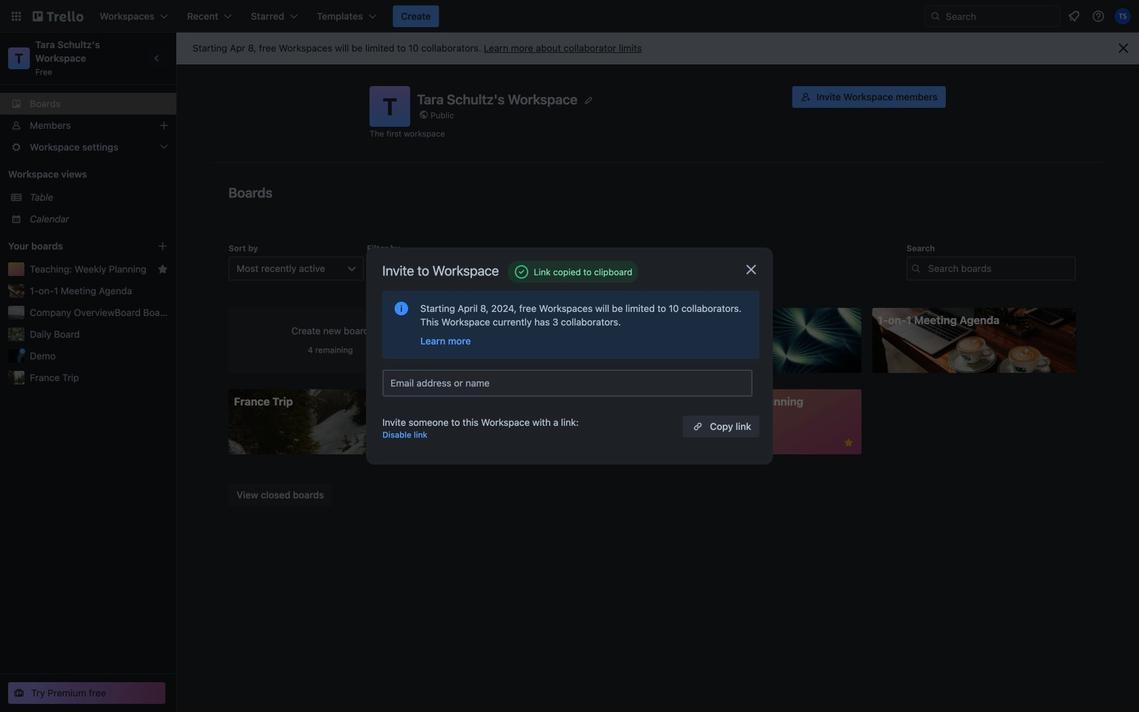 Task type: vqa. For each thing, say whether or not it's contained in the screenshot.
@streetchris182 not
no



Task type: describe. For each thing, give the bounding box(es) containing it.
open information menu image
[[1092, 9, 1106, 23]]

tara schultz (taraschultz7) image
[[1115, 8, 1132, 24]]

search image
[[931, 11, 942, 22]]

add board image
[[157, 241, 168, 252]]

sm image
[[416, 357, 430, 370]]

your boards with 6 items element
[[8, 238, 137, 254]]

primary element
[[0, 0, 1140, 33]]



Task type: locate. For each thing, give the bounding box(es) containing it.
Search field
[[925, 5, 1061, 27]]

starred icon image
[[157, 264, 168, 275]]

workspace navigation collapse icon image
[[148, 49, 167, 68]]

status
[[508, 261, 638, 283]]

0 notifications image
[[1067, 8, 1083, 24]]

close image
[[744, 262, 760, 278]]

Email address or name text field
[[391, 374, 750, 393]]

Search boards text field
[[907, 256, 1077, 281]]



